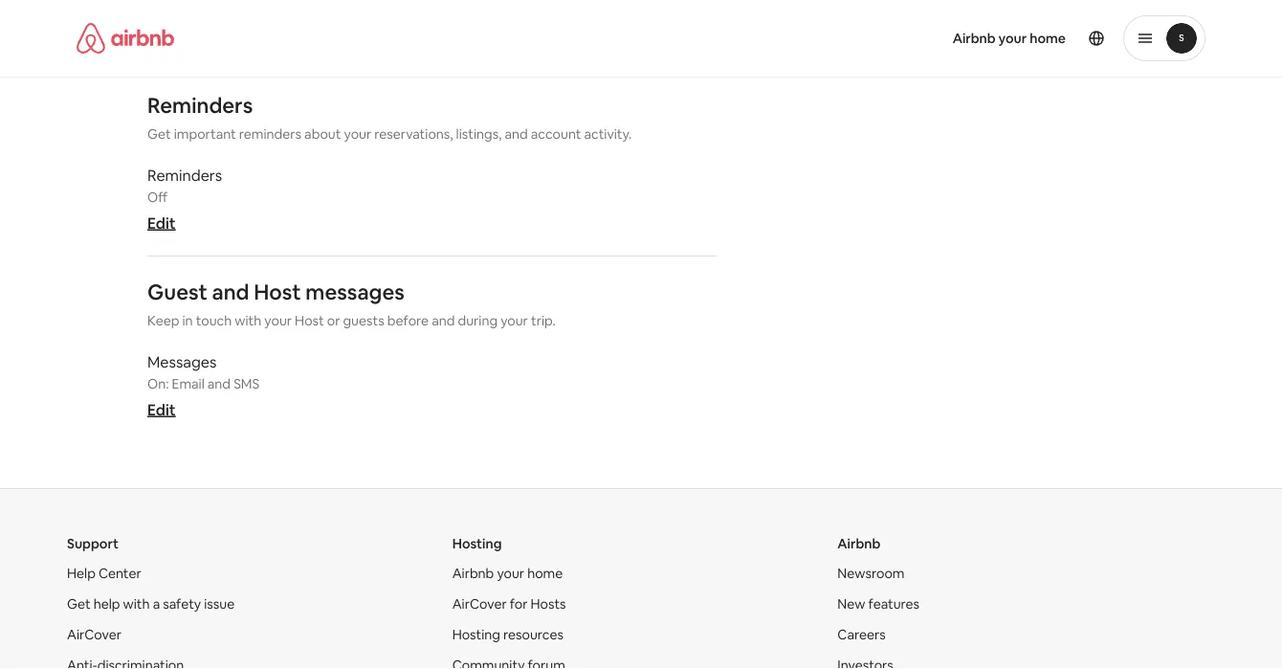 Task type: locate. For each thing, give the bounding box(es) containing it.
0 vertical spatial edit button
[[147, 27, 176, 46]]

1 vertical spatial hosting
[[452, 626, 501, 644]]

home
[[1030, 30, 1066, 47], [528, 565, 563, 582]]

2 vertical spatial edit
[[147, 400, 176, 420]]

1 horizontal spatial airbnb your home
[[953, 30, 1066, 47]]

0 vertical spatial host
[[254, 279, 301, 306]]

0 horizontal spatial get
[[67, 596, 91, 613]]

1 vertical spatial home
[[528, 565, 563, 582]]

aircover for hosts link
[[452, 596, 566, 613]]

0 vertical spatial with
[[235, 313, 262, 330]]

your inside reminders get important reminders about your reservations, listings, and account activity.
[[344, 126, 372, 143]]

2 vertical spatial edit button
[[147, 400, 176, 420]]

aircover down help
[[67, 626, 122, 644]]

host left messages
[[254, 279, 301, 306]]

0 vertical spatial hosting
[[452, 536, 502, 553]]

help center
[[67, 565, 141, 582]]

airbnb your home link inside profile element
[[941, 18, 1078, 58]]

and left the sms
[[207, 376, 231, 393]]

2 edit from the top
[[147, 213, 176, 233]]

and right listings,
[[505, 126, 528, 143]]

hosting
[[452, 536, 502, 553], [452, 626, 501, 644]]

careers
[[838, 626, 886, 644]]

0 horizontal spatial airbnb your home link
[[452, 565, 563, 582]]

reminders
[[239, 126, 302, 143]]

edit button for reminders
[[147, 213, 176, 233]]

1 vertical spatial with
[[123, 596, 150, 613]]

1 vertical spatial get
[[67, 596, 91, 613]]

0 horizontal spatial airbnb
[[452, 565, 494, 582]]

1 horizontal spatial airbnb your home link
[[941, 18, 1078, 58]]

guests
[[343, 313, 384, 330]]

edit button
[[147, 27, 176, 46], [147, 213, 176, 233], [147, 400, 176, 420]]

1 vertical spatial airbnb your home
[[452, 565, 563, 582]]

and
[[505, 126, 528, 143], [212, 279, 249, 306], [432, 313, 455, 330], [207, 376, 231, 393]]

1 edit from the top
[[147, 27, 176, 46]]

hosting up aircover for hosts link
[[452, 536, 502, 553]]

airbnb your home inside profile element
[[953, 30, 1066, 47]]

reminders up "off"
[[147, 166, 222, 185]]

hosting down aircover for hosts link
[[452, 626, 501, 644]]

1 horizontal spatial aircover
[[452, 596, 507, 613]]

0 vertical spatial edit
[[147, 27, 176, 46]]

newsroom link
[[838, 565, 905, 582]]

reminders for important
[[147, 92, 253, 119]]

reservations,
[[374, 126, 453, 143]]

your
[[999, 30, 1027, 47], [344, 126, 372, 143], [264, 313, 292, 330], [501, 313, 528, 330], [497, 565, 525, 582]]

get
[[147, 126, 171, 143], [67, 596, 91, 613]]

2 hosting from the top
[[452, 626, 501, 644]]

2 reminders from the top
[[147, 166, 222, 185]]

3 edit button from the top
[[147, 400, 176, 420]]

home inside profile element
[[1030, 30, 1066, 47]]

2 edit button from the top
[[147, 213, 176, 233]]

0 vertical spatial reminders
[[147, 92, 253, 119]]

center
[[98, 565, 141, 582]]

guest and host messages keep in touch with your host or guests before and during your trip.
[[147, 279, 556, 330]]

1 edit button from the top
[[147, 27, 176, 46]]

messages
[[147, 352, 217, 372]]

0 vertical spatial get
[[147, 126, 171, 143]]

1 horizontal spatial with
[[235, 313, 262, 330]]

1 horizontal spatial get
[[147, 126, 171, 143]]

0 vertical spatial airbnb your home link
[[941, 18, 1078, 58]]

support
[[67, 536, 119, 553]]

with right touch
[[235, 313, 262, 330]]

during
[[458, 313, 498, 330]]

a
[[153, 596, 160, 613]]

get left important
[[147, 126, 171, 143]]

1 vertical spatial airbnb your home link
[[452, 565, 563, 582]]

1 reminders from the top
[[147, 92, 253, 119]]

edit inside reminders off edit
[[147, 213, 176, 233]]

new
[[838, 596, 866, 613]]

newsroom
[[838, 565, 905, 582]]

careers link
[[838, 626, 886, 644]]

0 vertical spatial airbnb
[[953, 30, 996, 47]]

0 vertical spatial airbnb your home
[[953, 30, 1066, 47]]

and inside messages on: email and sms edit
[[207, 376, 231, 393]]

activity.
[[584, 126, 632, 143]]

host left the or
[[295, 313, 324, 330]]

0 horizontal spatial aircover
[[67, 626, 122, 644]]

1 vertical spatial aircover
[[67, 626, 122, 644]]

1 vertical spatial edit
[[147, 213, 176, 233]]

reminders inside reminders get important reminders about your reservations, listings, and account activity.
[[147, 92, 253, 119]]

and up touch
[[212, 279, 249, 306]]

1 hosting from the top
[[452, 536, 502, 553]]

aircover for aircover link
[[67, 626, 122, 644]]

email
[[172, 376, 205, 393]]

help
[[94, 596, 120, 613]]

get help with a safety issue
[[67, 596, 235, 613]]

hosting resources link
[[452, 626, 564, 644]]

1 horizontal spatial airbnb
[[838, 536, 881, 553]]

reminders up important
[[147, 92, 253, 119]]

safety
[[163, 596, 201, 613]]

reminders for edit
[[147, 166, 222, 185]]

and inside reminders get important reminders about your reservations, listings, and account activity.
[[505, 126, 528, 143]]

important
[[174, 126, 236, 143]]

3 edit from the top
[[147, 400, 176, 420]]

airbnb your home link
[[941, 18, 1078, 58], [452, 565, 563, 582]]

with left a
[[123, 596, 150, 613]]

aircover
[[452, 596, 507, 613], [67, 626, 122, 644]]

0 vertical spatial aircover
[[452, 596, 507, 613]]

1 horizontal spatial home
[[1030, 30, 1066, 47]]

aircover left for
[[452, 596, 507, 613]]

2 vertical spatial airbnb
[[452, 565, 494, 582]]

1 vertical spatial reminders
[[147, 166, 222, 185]]

with
[[235, 313, 262, 330], [123, 596, 150, 613]]

1 vertical spatial edit button
[[147, 213, 176, 233]]

airbnb inside profile element
[[953, 30, 996, 47]]

reminders
[[147, 92, 253, 119], [147, 166, 222, 185]]

airbnb
[[953, 30, 996, 47], [838, 536, 881, 553], [452, 565, 494, 582]]

0 vertical spatial home
[[1030, 30, 1066, 47]]

hosts
[[531, 596, 566, 613]]

off
[[147, 189, 168, 206]]

about
[[304, 126, 341, 143]]

airbnb your home
[[953, 30, 1066, 47], [452, 565, 563, 582]]

get left help
[[67, 596, 91, 613]]

edit
[[147, 27, 176, 46], [147, 213, 176, 233], [147, 400, 176, 420]]

2 horizontal spatial airbnb
[[953, 30, 996, 47]]

account tab panel
[[147, 0, 717, 420]]

host
[[254, 279, 301, 306], [295, 313, 324, 330]]



Task type: describe. For each thing, give the bounding box(es) containing it.
0 horizontal spatial airbnb your home
[[452, 565, 563, 582]]

messages on: email and sms edit
[[147, 352, 260, 420]]

aircover for aircover for hosts
[[452, 596, 507, 613]]

trip.
[[531, 313, 556, 330]]

hosting for hosting resources
[[452, 626, 501, 644]]

account
[[531, 126, 581, 143]]

keep
[[147, 313, 179, 330]]

your inside profile element
[[999, 30, 1027, 47]]

resources
[[503, 626, 564, 644]]

hosting for hosting
[[452, 536, 502, 553]]

1 vertical spatial airbnb
[[838, 536, 881, 553]]

reminders get important reminders about your reservations, listings, and account activity.
[[147, 92, 632, 143]]

new features link
[[838, 596, 920, 613]]

hosting resources
[[452, 626, 564, 644]]

aircover for hosts
[[452, 596, 566, 613]]

aircover link
[[67, 626, 122, 644]]

issue
[[204, 596, 235, 613]]

edit button for guest
[[147, 400, 176, 420]]

help center link
[[67, 565, 141, 582]]

get inside reminders get important reminders about your reservations, listings, and account activity.
[[147, 126, 171, 143]]

or
[[327, 313, 340, 330]]

messages
[[306, 279, 405, 306]]

guest
[[147, 279, 208, 306]]

features
[[869, 596, 920, 613]]

in
[[182, 313, 193, 330]]

listings,
[[456, 126, 502, 143]]

for
[[510, 596, 528, 613]]

edit inside messages on: email and sms edit
[[147, 400, 176, 420]]

touch
[[196, 313, 232, 330]]

before
[[387, 313, 429, 330]]

get help with a safety issue link
[[67, 596, 235, 613]]

1 vertical spatial host
[[295, 313, 324, 330]]

and left during
[[432, 313, 455, 330]]

on:
[[147, 376, 169, 393]]

reminders off edit
[[147, 166, 222, 233]]

with inside "guest and host messages keep in touch with your host or guests before and during your trip."
[[235, 313, 262, 330]]

profile element
[[664, 0, 1206, 77]]

new features
[[838, 596, 920, 613]]

0 horizontal spatial home
[[528, 565, 563, 582]]

help
[[67, 565, 96, 582]]

sms
[[234, 376, 260, 393]]

0 horizontal spatial with
[[123, 596, 150, 613]]



Task type: vqa. For each thing, say whether or not it's contained in the screenshot.


